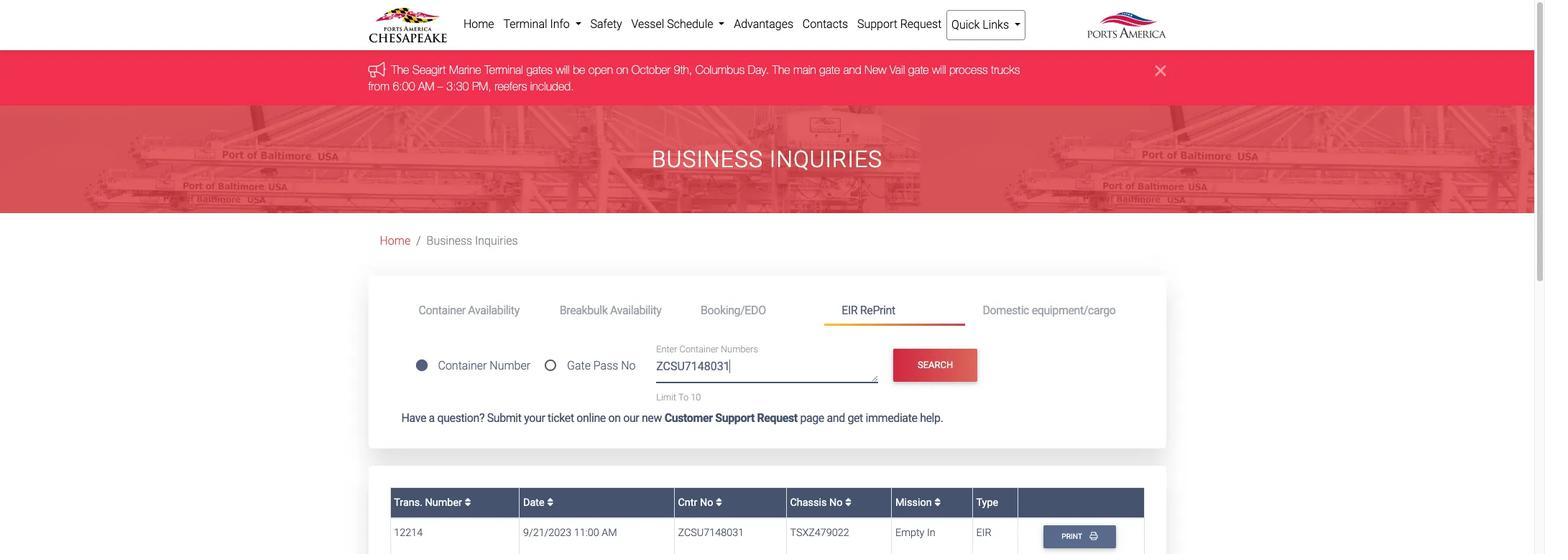 Task type: locate. For each thing, give the bounding box(es) containing it.
1 horizontal spatial home
[[464, 17, 494, 31]]

equipment/cargo
[[1032, 304, 1116, 317]]

mission
[[896, 497, 935, 509]]

limit
[[656, 392, 676, 403]]

terminal
[[503, 17, 547, 31], [485, 64, 523, 76]]

1 vertical spatial number
[[425, 497, 462, 509]]

container up container number
[[419, 304, 466, 317]]

on right open
[[616, 64, 628, 76]]

container for container number
[[438, 359, 487, 373]]

gate right vail
[[908, 64, 929, 76]]

1 will from the left
[[556, 64, 570, 76]]

0 horizontal spatial home link
[[380, 234, 411, 248]]

0 vertical spatial eir
[[842, 304, 858, 317]]

container for container availability
[[419, 304, 466, 317]]

2 horizontal spatial no
[[829, 497, 843, 509]]

sort image up 9/21/2023
[[547, 498, 554, 508]]

number for trans. number
[[425, 497, 462, 509]]

1 vertical spatial business
[[427, 234, 472, 248]]

0 horizontal spatial availability
[[468, 304, 520, 317]]

gate
[[820, 64, 840, 76], [908, 64, 929, 76]]

1 horizontal spatial availability
[[610, 304, 662, 317]]

number
[[490, 359, 531, 373], [425, 497, 462, 509]]

1 horizontal spatial business inquiries
[[652, 146, 883, 173]]

request left page
[[757, 412, 798, 425]]

day.
[[748, 64, 769, 76]]

sort image right cntr
[[716, 498, 722, 508]]

eir
[[842, 304, 858, 317], [976, 528, 992, 540]]

1 vertical spatial request
[[757, 412, 798, 425]]

1 vertical spatial support
[[715, 412, 755, 425]]

1 horizontal spatial number
[[490, 359, 531, 373]]

mission link
[[896, 497, 941, 509]]

cntr no link
[[678, 497, 722, 509]]

october
[[632, 64, 671, 76]]

0 horizontal spatial business
[[427, 234, 472, 248]]

sort image inside date link
[[547, 498, 554, 508]]

9/21/2023 11:00 am
[[523, 528, 617, 540]]

1 horizontal spatial inquiries
[[770, 146, 883, 173]]

open
[[589, 64, 613, 76]]

on
[[616, 64, 628, 76], [608, 412, 621, 425]]

0 horizontal spatial gate
[[820, 64, 840, 76]]

sort image right chassis
[[845, 498, 852, 508]]

a
[[429, 412, 435, 425]]

zcsu7148031
[[678, 528, 744, 540]]

columbus
[[696, 64, 745, 76]]

1 sort image from the left
[[547, 498, 554, 508]]

number up submit
[[490, 359, 531, 373]]

chassis
[[790, 497, 827, 509]]

trans. number
[[394, 497, 465, 509]]

1 vertical spatial eir
[[976, 528, 992, 540]]

the up 6:00
[[391, 64, 409, 76]]

1 horizontal spatial the
[[772, 64, 790, 76]]

support right customer
[[715, 412, 755, 425]]

0 horizontal spatial home
[[380, 234, 411, 248]]

container right the enter
[[680, 345, 719, 355]]

4 sort image from the left
[[935, 498, 941, 508]]

2 vertical spatial container
[[438, 359, 487, 373]]

our
[[623, 412, 639, 425]]

number left sort image
[[425, 497, 462, 509]]

sort image
[[547, 498, 554, 508], [716, 498, 722, 508], [845, 498, 852, 508], [935, 498, 941, 508]]

pm,
[[472, 80, 491, 93]]

will
[[556, 64, 570, 76], [932, 64, 946, 76]]

no
[[621, 359, 636, 373], [700, 497, 713, 509], [829, 497, 843, 509]]

0 horizontal spatial will
[[556, 64, 570, 76]]

no for cntr no
[[700, 497, 713, 509]]

and left get
[[827, 412, 845, 425]]

on inside the seagirt marine terminal gates will be open on october 9th, columbus day. the main gate and new vail gate will process trucks from 6:00 am – 3:30 pm, reefers included.
[[616, 64, 628, 76]]

business
[[652, 146, 763, 173], [427, 234, 472, 248]]

0 horizontal spatial eir
[[842, 304, 858, 317]]

0 vertical spatial terminal
[[503, 17, 547, 31]]

the seagirt marine terminal gates will be open on october 9th, columbus day. the main gate and new vail gate will process trucks from 6:00 am – 3:30 pm, reefers included. alert
[[0, 51, 1535, 106]]

gates
[[526, 64, 553, 76]]

the right day.
[[772, 64, 790, 76]]

and
[[843, 64, 862, 76], [827, 412, 845, 425]]

0 vertical spatial number
[[490, 359, 531, 373]]

0 horizontal spatial request
[[757, 412, 798, 425]]

availability up the enter
[[610, 304, 662, 317]]

the
[[391, 64, 409, 76], [772, 64, 790, 76]]

inquiries
[[770, 146, 883, 173], [475, 234, 518, 248]]

container
[[419, 304, 466, 317], [680, 345, 719, 355], [438, 359, 487, 373]]

0 vertical spatial container
[[419, 304, 466, 317]]

0 vertical spatial and
[[843, 64, 862, 76]]

1 vertical spatial am
[[602, 528, 617, 540]]

3 sort image from the left
[[845, 498, 852, 508]]

0 vertical spatial request
[[900, 17, 942, 31]]

no right "pass"
[[621, 359, 636, 373]]

gate
[[567, 359, 591, 373]]

sort image inside chassis no link
[[845, 498, 852, 508]]

2 the from the left
[[772, 64, 790, 76]]

terminal left info
[[503, 17, 547, 31]]

1 availability from the left
[[468, 304, 520, 317]]

0 vertical spatial business inquiries
[[652, 146, 883, 173]]

quick links link
[[946, 10, 1026, 40]]

sort image up in
[[935, 498, 941, 508]]

business inquiries
[[652, 146, 883, 173], [427, 234, 518, 248]]

trucks
[[991, 64, 1020, 76]]

sort image inside mission link
[[935, 498, 941, 508]]

am right 11:00
[[602, 528, 617, 540]]

vessel schedule link
[[627, 10, 729, 39]]

am left –
[[418, 80, 434, 93]]

1 horizontal spatial will
[[932, 64, 946, 76]]

1 horizontal spatial no
[[700, 497, 713, 509]]

9th,
[[674, 64, 692, 76]]

info
[[550, 17, 570, 31]]

0 horizontal spatial am
[[418, 80, 434, 93]]

on left our
[[608, 412, 621, 425]]

have
[[401, 412, 426, 425]]

date
[[523, 497, 547, 509]]

eir for eir reprint
[[842, 304, 858, 317]]

1 vertical spatial home
[[380, 234, 411, 248]]

will left process
[[932, 64, 946, 76]]

home link
[[459, 10, 499, 39], [380, 234, 411, 248]]

will left be
[[556, 64, 570, 76]]

12214
[[394, 528, 423, 540]]

1 vertical spatial terminal
[[485, 64, 523, 76]]

1 horizontal spatial home link
[[459, 10, 499, 39]]

Enter Container Numbers text field
[[656, 358, 878, 383]]

container up question?
[[438, 359, 487, 373]]

10
[[691, 392, 701, 403]]

print
[[1062, 533, 1084, 542]]

0 vertical spatial home
[[464, 17, 494, 31]]

1 horizontal spatial support
[[857, 17, 898, 31]]

be
[[573, 64, 585, 76]]

1 horizontal spatial eir
[[976, 528, 992, 540]]

links
[[983, 18, 1009, 32]]

request left the quick
[[900, 17, 942, 31]]

availability
[[468, 304, 520, 317], [610, 304, 662, 317]]

support up new
[[857, 17, 898, 31]]

availability inside "link"
[[610, 304, 662, 317]]

bullhorn image
[[368, 62, 391, 77]]

no right chassis
[[829, 497, 843, 509]]

1 horizontal spatial gate
[[908, 64, 929, 76]]

0 horizontal spatial the
[[391, 64, 409, 76]]

0 vertical spatial on
[[616, 64, 628, 76]]

eir left the reprint
[[842, 304, 858, 317]]

terminal up reefers
[[485, 64, 523, 76]]

1 vertical spatial inquiries
[[475, 234, 518, 248]]

sort image inside the 'cntr no' "link"
[[716, 498, 722, 508]]

domestic equipment/cargo
[[983, 304, 1116, 317]]

0 horizontal spatial number
[[425, 497, 462, 509]]

your
[[524, 412, 545, 425]]

help.
[[920, 412, 943, 425]]

availability for container availability
[[468, 304, 520, 317]]

1 vertical spatial home link
[[380, 234, 411, 248]]

eir down type
[[976, 528, 992, 540]]

1 horizontal spatial request
[[900, 17, 942, 31]]

availability up container number
[[468, 304, 520, 317]]

1 vertical spatial container
[[680, 345, 719, 355]]

booking/edo
[[701, 304, 766, 317]]

and left new
[[843, 64, 862, 76]]

support request link
[[853, 10, 946, 39]]

gate pass no
[[567, 359, 636, 373]]

reefers
[[495, 80, 527, 93]]

support
[[857, 17, 898, 31], [715, 412, 755, 425]]

safety
[[590, 17, 622, 31]]

no right cntr
[[700, 497, 713, 509]]

gate right main
[[820, 64, 840, 76]]

2 sort image from the left
[[716, 498, 722, 508]]

0 vertical spatial am
[[418, 80, 434, 93]]

0 vertical spatial support
[[857, 17, 898, 31]]

0 vertical spatial business
[[652, 146, 763, 173]]

numbers
[[721, 345, 758, 355]]

1 vertical spatial business inquiries
[[427, 234, 518, 248]]

2 availability from the left
[[610, 304, 662, 317]]



Task type: vqa. For each thing, say whether or not it's contained in the screenshot.
"Link to Cameras" link
no



Task type: describe. For each thing, give the bounding box(es) containing it.
empty
[[896, 528, 925, 540]]

empty in
[[896, 528, 936, 540]]

close image
[[1155, 62, 1166, 79]]

ticket
[[548, 412, 574, 425]]

vessel
[[631, 17, 664, 31]]

breakbulk
[[560, 304, 608, 317]]

booking/edo link
[[684, 298, 825, 324]]

sort image for cntr no
[[716, 498, 722, 508]]

number for container number
[[490, 359, 531, 373]]

0 horizontal spatial support
[[715, 412, 755, 425]]

from
[[368, 80, 390, 93]]

2 gate from the left
[[908, 64, 929, 76]]

eir for eir
[[976, 528, 992, 540]]

type
[[976, 497, 998, 509]]

in
[[927, 528, 936, 540]]

have a question? submit your ticket online on our new customer support request page and get immediate help.
[[401, 412, 943, 425]]

eir reprint
[[842, 304, 896, 317]]

container number
[[438, 359, 531, 373]]

0 vertical spatial home link
[[459, 10, 499, 39]]

print link
[[1043, 526, 1116, 549]]

cntr
[[678, 497, 698, 509]]

get
[[848, 412, 863, 425]]

2 will from the left
[[932, 64, 946, 76]]

contacts
[[803, 17, 848, 31]]

customer support request link
[[665, 412, 798, 425]]

online
[[577, 412, 606, 425]]

container availability
[[419, 304, 520, 317]]

quick
[[952, 18, 980, 32]]

and inside the seagirt marine terminal gates will be open on october 9th, columbus day. the main gate and new vail gate will process trucks from 6:00 am – 3:30 pm, reefers included.
[[843, 64, 862, 76]]

vail
[[890, 64, 905, 76]]

the seagirt marine terminal gates will be open on october 9th, columbus day. the main gate and new vail gate will process trucks from 6:00 am – 3:30 pm, reefers included.
[[368, 64, 1020, 93]]

domestic
[[983, 304, 1029, 317]]

breakbulk availability
[[560, 304, 662, 317]]

1 vertical spatial on
[[608, 412, 621, 425]]

enter
[[656, 345, 677, 355]]

process
[[949, 64, 988, 76]]

container availability link
[[401, 298, 542, 324]]

seagirt
[[412, 64, 446, 76]]

0 horizontal spatial no
[[621, 359, 636, 373]]

3:30
[[447, 80, 469, 93]]

schedule
[[667, 17, 713, 31]]

main
[[794, 64, 816, 76]]

1 gate from the left
[[820, 64, 840, 76]]

vessel schedule
[[631, 17, 716, 31]]

new
[[642, 412, 662, 425]]

–
[[438, 80, 443, 93]]

reprint
[[860, 304, 896, 317]]

the seagirt marine terminal gates will be open on october 9th, columbus day. the main gate and new vail gate will process trucks from 6:00 am – 3:30 pm, reefers included. link
[[368, 64, 1020, 93]]

0 horizontal spatial inquiries
[[475, 234, 518, 248]]

no for chassis no
[[829, 497, 843, 509]]

1 horizontal spatial am
[[602, 528, 617, 540]]

new
[[865, 64, 887, 76]]

immediate
[[866, 412, 918, 425]]

search button
[[893, 349, 978, 383]]

limit to 10
[[656, 392, 701, 403]]

breakbulk availability link
[[542, 298, 684, 324]]

0 vertical spatial inquiries
[[770, 146, 883, 173]]

trans.
[[394, 497, 423, 509]]

quick links
[[952, 18, 1012, 32]]

am inside the seagirt marine terminal gates will be open on october 9th, columbus day. the main gate and new vail gate will process trucks from 6:00 am – 3:30 pm, reefers included.
[[418, 80, 434, 93]]

pass
[[594, 359, 618, 373]]

question?
[[437, 412, 485, 425]]

included.
[[530, 80, 574, 93]]

advantages
[[734, 17, 794, 31]]

trans. number link
[[394, 497, 471, 509]]

contacts link
[[798, 10, 853, 39]]

enter container numbers
[[656, 345, 758, 355]]

terminal inside the seagirt marine terminal gates will be open on october 9th, columbus day. the main gate and new vail gate will process trucks from 6:00 am – 3:30 pm, reefers included.
[[485, 64, 523, 76]]

terminal info link
[[499, 10, 586, 39]]

search
[[918, 360, 953, 371]]

to
[[679, 392, 689, 403]]

submit
[[487, 412, 522, 425]]

eir reprint link
[[825, 298, 966, 326]]

page
[[800, 412, 824, 425]]

advantages link
[[729, 10, 798, 39]]

cntr no
[[678, 497, 716, 509]]

support request
[[857, 17, 942, 31]]

tsxz479022
[[790, 528, 849, 540]]

customer
[[665, 412, 713, 425]]

0 horizontal spatial business inquiries
[[427, 234, 518, 248]]

print image
[[1090, 533, 1098, 541]]

sort image for date
[[547, 498, 554, 508]]

sort image
[[465, 498, 471, 508]]

marine
[[449, 64, 481, 76]]

sort image for mission
[[935, 498, 941, 508]]

sort image for chassis no
[[845, 498, 852, 508]]

11:00
[[574, 528, 599, 540]]

9/21/2023
[[523, 528, 572, 540]]

availability for breakbulk availability
[[610, 304, 662, 317]]

1 the from the left
[[391, 64, 409, 76]]

1 vertical spatial and
[[827, 412, 845, 425]]

domestic equipment/cargo link
[[966, 298, 1133, 324]]

6:00
[[393, 80, 415, 93]]

safety link
[[586, 10, 627, 39]]

1 horizontal spatial business
[[652, 146, 763, 173]]

date link
[[523, 497, 554, 509]]

terminal info
[[503, 17, 573, 31]]



